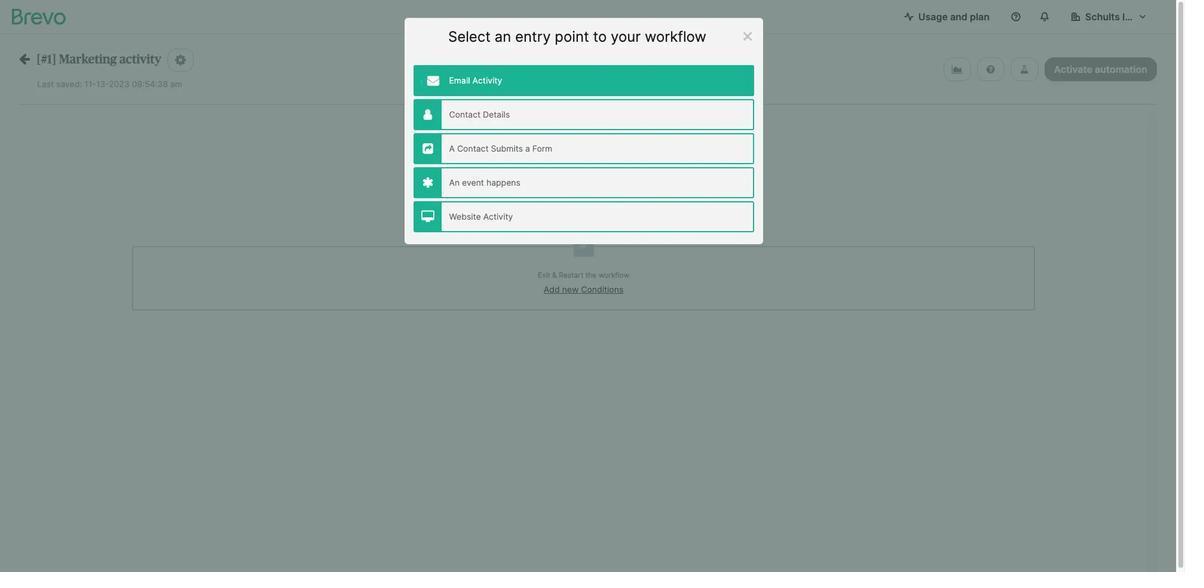 Task type: describe. For each thing, give the bounding box(es) containing it.
an
[[449, 178, 460, 188]]

contact details link
[[414, 99, 754, 131]]

select
[[448, 28, 491, 45]]

13-
[[96, 79, 109, 89]]

workflow inside "exit & restart the workflow add new conditions"
[[599, 271, 630, 280]]

0 vertical spatial add
[[553, 159, 566, 168]]

an event happens
[[449, 178, 521, 188]]

[#1]                             marketing activity link
[[19, 53, 162, 66]]

&
[[553, 271, 557, 280]]

website activity link
[[414, 202, 754, 233]]

add inside "exit & restart the workflow add new conditions"
[[544, 285, 560, 295]]

an for select
[[495, 28, 512, 45]]

add new conditions link
[[544, 285, 624, 295]]

email activity
[[449, 76, 503, 86]]

1 horizontal spatial workflow
[[645, 28, 707, 45]]

11-
[[84, 79, 96, 89]]

a
[[449, 144, 455, 154]]

[#1]                             marketing activity
[[36, 53, 162, 66]]

question circle image
[[987, 65, 996, 74]]

plan
[[971, 11, 990, 23]]

a
[[526, 144, 530, 154]]

restart
[[559, 271, 584, 280]]

an event happens link
[[414, 168, 754, 199]]

×
[[742, 23, 754, 47]]

activity for website activity
[[484, 212, 513, 222]]

a contact submits a form link
[[414, 134, 754, 165]]

add an entry point
[[553, 159, 616, 168]]

0 vertical spatial contact
[[449, 110, 481, 120]]

exit
[[538, 271, 551, 280]]

last saved: 11-13-2023 09:54:38 am
[[37, 79, 182, 89]]



Task type: vqa. For each thing, say whether or not it's contained in the screenshot.
No Data
no



Task type: locate. For each thing, give the bounding box(es) containing it.
point for select
[[555, 28, 589, 45]]

0 vertical spatial workflow
[[645, 28, 707, 45]]

and
[[951, 11, 968, 23]]

entry for add
[[579, 159, 596, 168]]

1 vertical spatial point
[[598, 159, 616, 168]]

0 horizontal spatial point
[[555, 28, 589, 45]]

usage
[[919, 11, 948, 23]]

activity right website on the left of page
[[484, 212, 513, 222]]

09:54:38
[[132, 79, 168, 89]]

0 horizontal spatial workflow
[[599, 271, 630, 280]]

1 vertical spatial add
[[544, 285, 560, 295]]

arrow left image
[[19, 53, 30, 65]]

an for add
[[568, 159, 577, 168]]

select an entry point to your workflow
[[448, 28, 707, 45]]

1 vertical spatial activity
[[484, 212, 513, 222]]

1 horizontal spatial point
[[598, 159, 616, 168]]

point down contact details link
[[598, 159, 616, 168]]

usage and plan
[[919, 11, 990, 23]]

event
[[462, 178, 484, 188]]

am
[[170, 79, 182, 89]]

the
[[586, 271, 597, 280]]

inc
[[1123, 11, 1137, 23]]

1 vertical spatial an
[[568, 159, 577, 168]]

area chart image
[[953, 65, 964, 74]]

0 horizontal spatial entry
[[516, 28, 551, 45]]

1 vertical spatial workflow
[[599, 271, 630, 280]]

conditions
[[581, 285, 624, 295]]

1 horizontal spatial an
[[568, 159, 577, 168]]

0 vertical spatial entry
[[516, 28, 551, 45]]

point left to
[[555, 28, 589, 45]]

× button
[[742, 23, 754, 47]]

details
[[483, 110, 510, 120]]

contact details
[[449, 110, 510, 120]]

an
[[495, 28, 512, 45], [568, 159, 577, 168]]

a contact submits a form
[[449, 144, 553, 154]]

happens
[[487, 178, 521, 188]]

new
[[563, 285, 579, 295]]

workflow
[[645, 28, 707, 45], [599, 271, 630, 280]]

website
[[449, 212, 481, 222]]

add
[[553, 159, 566, 168], [544, 285, 560, 295]]

0 vertical spatial point
[[555, 28, 589, 45]]

your
[[611, 28, 641, 45]]

website activity
[[449, 212, 513, 222]]

contact right "a"
[[457, 144, 489, 154]]

activity inside "link"
[[473, 76, 503, 86]]

activity right email
[[473, 76, 503, 86]]

email activity link
[[414, 65, 754, 96]]

submits
[[491, 144, 523, 154]]

[#1]
[[36, 53, 56, 66]]

activity
[[119, 53, 162, 66]]

add down form at top left
[[553, 159, 566, 168]]

entry for select
[[516, 28, 551, 45]]

contact
[[449, 110, 481, 120], [457, 144, 489, 154]]

0 vertical spatial an
[[495, 28, 512, 45]]

workflow up conditions
[[599, 271, 630, 280]]

activity for email activity
[[473, 76, 503, 86]]

flask image
[[1021, 65, 1030, 74]]

2023
[[109, 79, 130, 89]]

marketing
[[59, 53, 117, 66]]

1 vertical spatial entry
[[579, 159, 596, 168]]

activity
[[473, 76, 503, 86], [484, 212, 513, 222]]

usage and plan button
[[895, 5, 1000, 29]]

email
[[449, 76, 470, 86]]

1 vertical spatial contact
[[457, 144, 489, 154]]

schults inc button
[[1062, 5, 1158, 29]]

0 horizontal spatial an
[[495, 28, 512, 45]]

point
[[555, 28, 589, 45], [598, 159, 616, 168]]

point for add
[[598, 159, 616, 168]]

1 horizontal spatial entry
[[579, 159, 596, 168]]

schults inc
[[1086, 11, 1137, 23]]

add down &
[[544, 285, 560, 295]]

saved:
[[56, 79, 82, 89]]

entry
[[516, 28, 551, 45], [579, 159, 596, 168]]

0 vertical spatial activity
[[473, 76, 503, 86]]

exit & restart the workflow add new conditions
[[538, 271, 630, 295]]

form
[[533, 144, 553, 154]]

schults
[[1086, 11, 1121, 23]]

cog image
[[175, 54, 186, 66]]

last
[[37, 79, 54, 89]]

workflow right your
[[645, 28, 707, 45]]

to
[[594, 28, 607, 45]]

contact left details
[[449, 110, 481, 120]]



